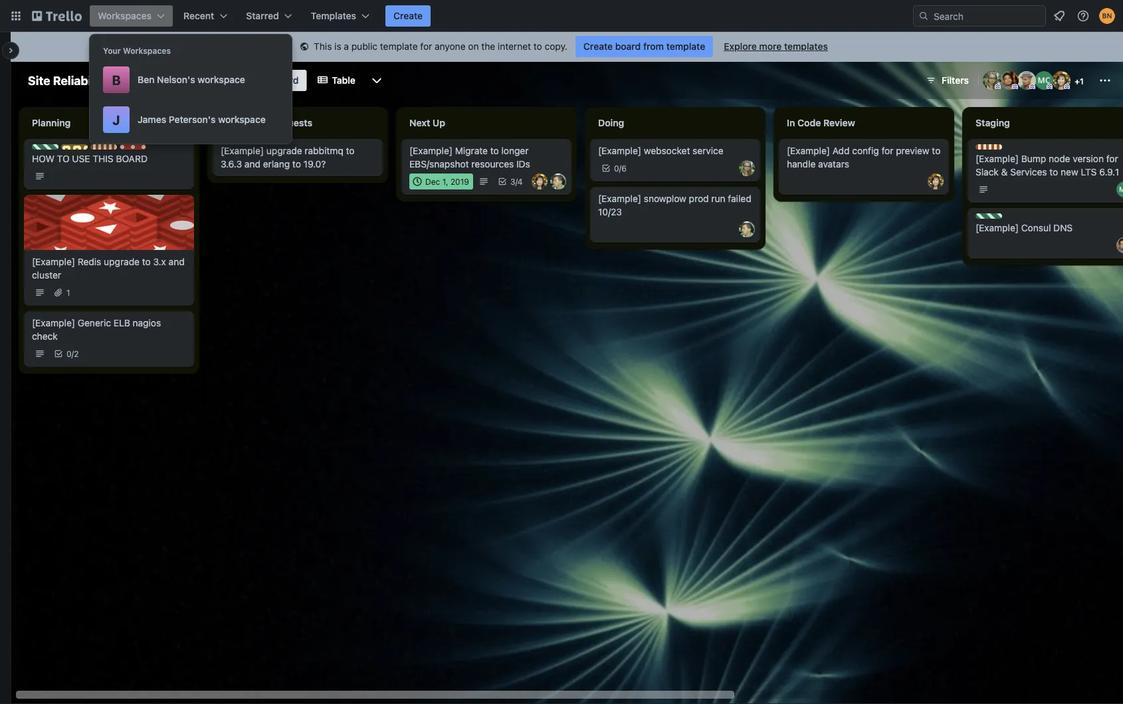 Task type: describe. For each thing, give the bounding box(es) containing it.
[example] upgrade rabbitmq to 3.6.3 and erlang to 19.0?
[[221, 145, 355, 170]]

show menu image
[[1099, 74, 1112, 87]]

0 for 0 / 2
[[66, 349, 72, 358]]

public
[[212, 75, 239, 86]]

dec 1, 2019
[[425, 177, 469, 186]]

1 samantha pivlot (samanthapivlot) image from the left
[[532, 174, 548, 189]]

3.6.3
[[221, 159, 242, 170]]

[example] for [example] migrate to longer ebs/snapshot resources ids
[[410, 145, 453, 156]]

james
[[138, 114, 166, 125]]

new
[[1061, 167, 1079, 178]]

0 horizontal spatial for
[[420, 41, 432, 52]]

this is a public template for anyone on the internet to copy.
[[314, 41, 568, 52]]

erlang
[[263, 159, 290, 170]]

/ for 6
[[619, 164, 622, 173]]

[example] bump node version for slack & services to new lts 6.9.1 link
[[976, 152, 1124, 179]]

tom mikelbach (tommikelbach) image
[[550, 174, 566, 189]]

unshippable!
[[133, 145, 184, 154]]

ben nelson (bennelson96) image
[[1100, 8, 1116, 24]]

copy.
[[545, 41, 568, 52]]

run
[[712, 193, 726, 204]]

generic
[[78, 317, 111, 328]]

this member is an admin of this workspace. image for andre gorte (andregorte) image
[[1012, 84, 1018, 90]]

elb
[[114, 317, 130, 328]]

next
[[410, 117, 430, 128]]

use
[[72, 153, 90, 164]]

starred
[[246, 10, 279, 21]]

to right 'rabbitmq'
[[346, 145, 355, 156]]

this
[[314, 41, 332, 52]]

1 color: orange, title: "manual deploy steps" element from the left
[[90, 144, 117, 150]]

6
[[622, 164, 627, 173]]

[example] add config for preview to handle avatars link
[[787, 144, 941, 171]]

2 color: orange, title: "manual deploy steps" element from the left
[[976, 144, 1003, 150]]

template inside create board from template link
[[667, 41, 706, 52]]

2 samantha pivlot (samanthapivlot) image from the left
[[928, 174, 944, 189]]

color: red, title: "unshippable!" element
[[120, 144, 184, 154]]

public
[[352, 41, 378, 52]]

customize views image
[[370, 74, 384, 87]]

this member is an admin of this workspace. image for amy freiderson (amyfreiderson) icon
[[995, 84, 1001, 90]]

board
[[615, 41, 641, 52]]

for inside [example] bump node version for slack & services to new lts 6.9.1
[[1107, 153, 1119, 164]]

this
[[93, 153, 113, 164]]

and inside text box
[[252, 117, 268, 128]]

[example] for [example] snowplow prod run failed 10/23
[[598, 193, 642, 204]]

lts
[[1081, 167, 1097, 178]]

create board from template link
[[576, 36, 713, 57]]

dec
[[425, 177, 440, 186]]

&
[[1002, 167, 1008, 178]]

andre gorte (andregorte) image
[[1001, 71, 1019, 90]]

in code review
[[787, 117, 856, 128]]

prod
[[689, 193, 709, 204]]

avatars
[[818, 159, 850, 170]]

create for create board from template
[[584, 41, 613, 52]]

public button
[[188, 70, 247, 91]]

chris temperson (christemperson) image
[[1018, 71, 1036, 90]]

board
[[116, 153, 148, 164]]

rabbitmq
[[305, 145, 344, 156]]

Next Up text field
[[402, 112, 572, 134]]

tom mikelbach (tommikelbach) image
[[739, 221, 755, 237]]

star or unstar board image
[[170, 75, 180, 86]]

explore more templates
[[724, 41, 828, 52]]

open information menu image
[[1077, 9, 1090, 23]]

create button
[[386, 5, 431, 27]]

the
[[481, 41, 495, 52]]

[example] snowplow prod run failed 10/23 link
[[598, 192, 753, 219]]

2019
[[451, 177, 469, 186]]

peterson's
[[169, 114, 216, 125]]

your
[[103, 46, 121, 55]]

on
[[468, 41, 479, 52]]

to left 19.0?
[[292, 159, 301, 170]]

templates button
[[303, 5, 378, 27]]

1,
[[443, 177, 448, 186]]

6.9.1
[[1100, 167, 1120, 178]]

ben
[[138, 74, 155, 85]]

In Code Review text field
[[779, 112, 949, 134]]

[example] upgrade rabbitmq to 3.6.3 and erlang to 19.0? link
[[221, 144, 375, 171]]

requests
[[271, 117, 313, 128]]

[example] consul dns link
[[976, 221, 1124, 235]]

consul
[[1022, 222, 1051, 233]]

site
[[28, 73, 50, 87]]

handle
[[787, 159, 816, 170]]

and for [example] redis upgrade to 3.x and cluster
[[169, 256, 185, 267]]

+
[[1075, 76, 1080, 86]]

amy freiderson (amyfreiderson) image
[[983, 71, 1002, 90]]

[example] migrate to longer ebs/snapshot resources ids link
[[410, 144, 564, 171]]

a
[[344, 41, 349, 52]]

for inside [example] add config for preview to handle avatars
[[882, 145, 894, 156]]

[example] for [example] redis upgrade to 3.x and cluster
[[32, 256, 75, 267]]

how to use this board
[[32, 153, 148, 164]]

0 for 0 / 6
[[614, 164, 619, 173]]

filters
[[942, 75, 969, 86]]

up
[[433, 117, 445, 128]]

and for [example] upgrade rabbitmq to 3.6.3 and erlang to 19.0?
[[245, 159, 261, 170]]

workspaces button
[[90, 5, 173, 27]]

[example] redis upgrade to 3.x and cluster link
[[32, 255, 186, 282]]

how to use this board link
[[32, 152, 186, 166]]

node
[[1049, 153, 1071, 164]]

table
[[332, 75, 356, 86]]

staging
[[976, 117, 1010, 128]]

0 / 2
[[66, 349, 79, 358]]

upgrade inside [example] upgrade rabbitmq to 3.6.3 and erlang to 19.0?
[[266, 145, 302, 156]]

[example] websocket service link
[[598, 144, 753, 158]]

create for create
[[394, 10, 423, 21]]

site reliability
[[28, 73, 109, 87]]

to inside [example] bump node version for slack & services to new lts 6.9.1
[[1050, 167, 1059, 178]]

review
[[824, 117, 856, 128]]

amy freiderson (amyfreiderson) image
[[739, 160, 755, 176]]

4
[[518, 177, 523, 186]]



Task type: vqa. For each thing, say whether or not it's contained in the screenshot.
jeremy miller (jeremymiller198) Image
no



Task type: locate. For each thing, give the bounding box(es) containing it.
this member is an admin of this workspace. image
[[1030, 84, 1036, 90], [1064, 84, 1070, 90]]

anyone
[[435, 41, 466, 52]]

this member is an admin of this workspace. image right andre gorte (andregorte) image
[[1030, 84, 1036, 90]]

2
[[74, 349, 79, 358]]

and inside [example] upgrade rabbitmq to 3.6.3 and erlang to 19.0?
[[245, 159, 261, 170]]

samantha pivlot (samanthapivlot) image
[[532, 174, 548, 189], [928, 174, 944, 189]]

2 vertical spatial /
[[72, 349, 74, 358]]

b
[[112, 72, 121, 87]]

and right issues
[[252, 117, 268, 128]]

workspaces
[[98, 10, 152, 21], [123, 46, 171, 55]]

bump
[[1022, 153, 1047, 164]]

upgrade up the erlang
[[266, 145, 302, 156]]

this member is an admin of this workspace. image left chris temperson (christemperson) icon
[[995, 84, 1001, 90]]

how
[[32, 153, 54, 164]]

2 this member is an admin of this workspace. image from the left
[[1012, 84, 1018, 90]]

[example] for [example] generic elb nagios check
[[32, 317, 75, 328]]

2 template from the left
[[667, 41, 706, 52]]

1 horizontal spatial 0
[[614, 164, 619, 173]]

[example] for [example] consul dns
[[976, 222, 1019, 233]]

1 horizontal spatial create
[[584, 41, 613, 52]]

templates
[[311, 10, 356, 21]]

color: green, title: "verified in staging" element
[[32, 144, 59, 150], [976, 213, 1003, 219]]

migrate
[[455, 145, 488, 156]]

redis
[[78, 256, 101, 267]]

starred button
[[238, 5, 300, 27]]

to right preview
[[932, 145, 941, 156]]

[example] inside the [example] redis upgrade to 3.x and cluster
[[32, 256, 75, 267]]

/ for 4
[[515, 177, 518, 186]]

your workspaces
[[103, 46, 171, 55]]

create left board on the right of page
[[584, 41, 613, 52]]

[example] up cluster on the top of the page
[[32, 256, 75, 267]]

template right from
[[667, 41, 706, 52]]

1 horizontal spatial samantha pivlot (samanthapivlot) image
[[928, 174, 944, 189]]

and right 3.x
[[169, 256, 185, 267]]

0 horizontal spatial 1
[[66, 288, 70, 297]]

2 horizontal spatial for
[[1107, 153, 1119, 164]]

[example] for [example] bump node version for slack & services to new lts 6.9.1
[[976, 153, 1019, 164]]

and inside the [example] redis upgrade to 3.x and cluster
[[169, 256, 185, 267]]

[example] up check at the left
[[32, 317, 75, 328]]

color: green, title: "verified in staging" element up "[example] consul dns"
[[976, 213, 1003, 219]]

Doing text field
[[590, 112, 761, 134]]

next up
[[410, 117, 445, 128]]

0 horizontal spatial 0
[[66, 349, 72, 358]]

0 horizontal spatial create
[[394, 10, 423, 21]]

[example] redis upgrade to 3.x and cluster
[[32, 256, 185, 281]]

Planning text field
[[24, 112, 194, 134]]

primary element
[[0, 0, 1124, 32]]

2 this member is an admin of this workspace. image from the left
[[1064, 84, 1070, 90]]

0 horizontal spatial /
[[72, 349, 74, 358]]

for up 6.9.1 at the top right of page
[[1107, 153, 1119, 164]]

0 horizontal spatial upgrade
[[104, 256, 140, 267]]

this member is an admin of this workspace. image right chris temperson (christemperson) icon
[[1047, 84, 1053, 90]]

1 horizontal spatial template
[[667, 41, 706, 52]]

/ down [example] websocket service
[[619, 164, 622, 173]]

to
[[534, 41, 542, 52], [346, 145, 355, 156], [490, 145, 499, 156], [932, 145, 941, 156], [292, 159, 301, 170], [1050, 167, 1059, 178], [142, 256, 151, 267]]

issues and requests
[[221, 117, 313, 128]]

1 horizontal spatial color: green, title: "verified in staging" element
[[976, 213, 1003, 219]]

2 horizontal spatial this member is an admin of this workspace. image
[[1047, 84, 1053, 90]]

0 vertical spatial workspaces
[[98, 10, 152, 21]]

1 vertical spatial 0
[[66, 349, 72, 358]]

1 horizontal spatial upgrade
[[266, 145, 302, 156]]

and
[[252, 117, 268, 128], [245, 159, 261, 170], [169, 256, 185, 267]]

0 vertical spatial color: green, title: "verified in staging" element
[[32, 144, 59, 150]]

upgrade right redis
[[104, 256, 140, 267]]

more
[[759, 41, 782, 52]]

doing
[[598, 117, 624, 128]]

to up the resources at left
[[490, 145, 499, 156]]

color: orange, title: "manual deploy steps" element down the staging
[[976, 144, 1003, 150]]

0 / 6
[[614, 164, 627, 173]]

[example] generic elb nagios check link
[[32, 316, 186, 343]]

1 horizontal spatial 1
[[1080, 76, 1084, 86]]

0 horizontal spatial color: green, title: "verified in staging" element
[[32, 144, 59, 150]]

0 vertical spatial upgrade
[[266, 145, 302, 156]]

recent button
[[176, 5, 236, 27]]

[example] up 0 / 6
[[598, 145, 642, 156]]

2 horizontal spatial /
[[619, 164, 622, 173]]

Issues and Requests text field
[[213, 112, 383, 134]]

0 horizontal spatial samantha pivlot (samanthapivlot) image
[[532, 174, 548, 189]]

[example] inside [example] add config for preview to handle avatars
[[787, 145, 830, 156]]

failed
[[728, 193, 752, 204]]

0 vertical spatial 0
[[614, 164, 619, 173]]

workspace for b
[[198, 74, 245, 85]]

workspace up james peterson's workspace
[[198, 74, 245, 85]]

planning
[[32, 117, 71, 128]]

[example] inside [example] snowplow prod run failed 10/23
[[598, 193, 642, 204]]

/ down ids
[[515, 177, 518, 186]]

samantha pivlot (samanthapivlot) image down preview
[[928, 174, 944, 189]]

/ down [example] generic elb nagios check
[[72, 349, 74, 358]]

slack
[[976, 167, 999, 178]]

this member is an admin of this workspace. image left +
[[1064, 84, 1070, 90]]

0 vertical spatial 1
[[1080, 76, 1084, 86]]

in
[[787, 117, 795, 128]]

nagios
[[133, 317, 161, 328]]

0 notifications image
[[1052, 8, 1068, 24]]

workspace down 'public'
[[218, 114, 266, 125]]

1 horizontal spatial /
[[515, 177, 518, 186]]

1 this member is an admin of this workspace. image from the left
[[1030, 84, 1036, 90]]

color: yellow, title: "ready to merge" element
[[61, 144, 88, 150]]

create inside button
[[394, 10, 423, 21]]

0 vertical spatial workspace
[[198, 74, 245, 85]]

/
[[619, 164, 622, 173], [515, 177, 518, 186], [72, 349, 74, 358]]

0 horizontal spatial this member is an admin of this workspace. image
[[1030, 84, 1036, 90]]

0 vertical spatial /
[[619, 164, 622, 173]]

for
[[420, 41, 432, 52], [882, 145, 894, 156], [1107, 153, 1119, 164]]

[example] up 10/23
[[598, 193, 642, 204]]

[example] inside [example] bump node version for slack & services to new lts 6.9.1
[[976, 153, 1019, 164]]

this member is an admin of this workspace. image right amy freiderson (amyfreiderson) icon
[[1012, 84, 1018, 90]]

1 vertical spatial upgrade
[[104, 256, 140, 267]]

0 left 6
[[614, 164, 619, 173]]

back to home image
[[32, 5, 82, 27]]

1 up [example] generic elb nagios check
[[66, 288, 70, 297]]

template down "create" button
[[380, 41, 418, 52]]

ben nelson's workspace
[[138, 74, 245, 85]]

0 horizontal spatial color: orange, title: "manual deploy steps" element
[[90, 144, 117, 150]]

Search field
[[929, 6, 1046, 26]]

samantha pivlot (samanthapivlot) image
[[1052, 71, 1071, 90]]

[example] inside [example] upgrade rabbitmq to 3.6.3 and erlang to 19.0?
[[221, 145, 264, 156]]

internet
[[498, 41, 531, 52]]

workspaces up ben
[[123, 46, 171, 55]]

preview
[[896, 145, 930, 156]]

filters button
[[922, 70, 973, 91]]

0 left 2
[[66, 349, 72, 358]]

to inside [example] add config for preview to handle avatars
[[932, 145, 941, 156]]

j
[[113, 112, 120, 127]]

to inside [example] migrate to longer ebs/snapshot resources ids
[[490, 145, 499, 156]]

[example] for [example] websocket service
[[598, 145, 642, 156]]

3
[[510, 177, 515, 186]]

1 horizontal spatial for
[[882, 145, 894, 156]]

[example] migrate to longer ebs/snapshot resources ids
[[410, 145, 530, 170]]

2 vertical spatial and
[[169, 256, 185, 267]]

to down 'node'
[[1050, 167, 1059, 178]]

3 / 4
[[510, 177, 523, 186]]

/ for 2
[[72, 349, 74, 358]]

this member is an admin of this workspace. image for samantha pivlot (samanthapivlot) icon
[[1064, 84, 1070, 90]]

longer
[[502, 145, 529, 156]]

upgrade inside the [example] redis upgrade to 3.x and cluster
[[104, 256, 140, 267]]

Board name text field
[[21, 70, 116, 91]]

1 vertical spatial color: green, title: "verified in staging" element
[[976, 213, 1003, 219]]

[example] up ebs/snapshot
[[410, 145, 453, 156]]

0 vertical spatial and
[[252, 117, 268, 128]]

this member is an admin of this workspace. image for chris temperson (christemperson) icon
[[1030, 84, 1036, 90]]

1 vertical spatial workspaces
[[123, 46, 171, 55]]

color: orange, title: "manual deploy steps" element up this
[[90, 144, 117, 150]]

1 vertical spatial /
[[515, 177, 518, 186]]

to inside the [example] redis upgrade to 3.x and cluster
[[142, 256, 151, 267]]

search image
[[919, 11, 929, 21]]

sm image
[[298, 41, 311, 54]]

create board from template
[[584, 41, 706, 52]]

3 this member is an admin of this workspace. image from the left
[[1047, 84, 1053, 90]]

[example] left consul
[[976, 222, 1019, 233]]

[example] inside [example] generic elb nagios check
[[32, 317, 75, 328]]

to left copy.
[[534, 41, 542, 52]]

for right config on the right of the page
[[882, 145, 894, 156]]

+ 1
[[1075, 76, 1084, 86]]

create up 'this is a public template for anyone on the internet to copy.' in the top of the page
[[394, 10, 423, 21]]

upgrade
[[266, 145, 302, 156], [104, 256, 140, 267]]

1 template from the left
[[380, 41, 418, 52]]

workspaces inside popup button
[[98, 10, 152, 21]]

0 vertical spatial create
[[394, 10, 423, 21]]

ebs/snapshot
[[410, 159, 469, 170]]

1 horizontal spatial color: orange, title: "manual deploy steps" element
[[976, 144, 1003, 150]]

board
[[273, 75, 299, 86]]

[example] inside [example] migrate to longer ebs/snapshot resources ids
[[410, 145, 453, 156]]

1 vertical spatial create
[[584, 41, 613, 52]]

create
[[394, 10, 423, 21], [584, 41, 613, 52]]

color: orange, title: "manual deploy steps" element
[[90, 144, 117, 150], [976, 144, 1003, 150]]

[example] up handle
[[787, 145, 830, 156]]

0 horizontal spatial template
[[380, 41, 418, 52]]

0 horizontal spatial this member is an admin of this workspace. image
[[995, 84, 1001, 90]]

1 horizontal spatial this member is an admin of this workspace. image
[[1064, 84, 1070, 90]]

table link
[[309, 70, 364, 91]]

this member is an admin of this workspace. image for marques closter (marquescloster) icon
[[1047, 84, 1053, 90]]

1 vertical spatial and
[[245, 159, 261, 170]]

service
[[693, 145, 724, 156]]

samantha pivlot (samanthapivlot) image left tom mikelbach (tommikelbach) image
[[532, 174, 548, 189]]

1 this member is an admin of this workspace. image from the left
[[995, 84, 1001, 90]]

from
[[644, 41, 664, 52]]

color: green, title: "verified in staging" element up how
[[32, 144, 59, 150]]

this member is an admin of this workspace. image
[[995, 84, 1001, 90], [1012, 84, 1018, 90], [1047, 84, 1053, 90]]

check
[[32, 331, 58, 342]]

dns
[[1054, 222, 1073, 233]]

issues
[[221, 117, 249, 128]]

1 right samantha pivlot (samanthapivlot) icon
[[1080, 76, 1084, 86]]

Staging text field
[[968, 112, 1124, 134]]

workspace for j
[[218, 114, 266, 125]]

template
[[122, 77, 155, 85]]

19.0?
[[304, 159, 326, 170]]

[example] for [example] upgrade rabbitmq to 3.6.3 and erlang to 19.0?
[[221, 145, 264, 156]]

[example] for [example] add config for preview to handle avatars
[[787, 145, 830, 156]]

and right the 3.6.3
[[245, 159, 261, 170]]

for left anyone
[[420, 41, 432, 52]]

10/23
[[598, 206, 622, 217]]

board link
[[250, 70, 307, 91]]

[example] up the 3.6.3
[[221, 145, 264, 156]]

to left 3.x
[[142, 256, 151, 267]]

1 vertical spatial workspace
[[218, 114, 266, 125]]

[example] snowplow prod run failed 10/23
[[598, 193, 752, 217]]

[example] up the &
[[976, 153, 1019, 164]]

version
[[1073, 153, 1104, 164]]

nelson's
[[157, 74, 195, 85]]

code
[[798, 117, 821, 128]]

templates
[[784, 41, 828, 52]]

marques closter (marquescloster) image
[[1035, 71, 1054, 90]]

resources
[[472, 159, 514, 170]]

1 horizontal spatial this member is an admin of this workspace. image
[[1012, 84, 1018, 90]]

1 vertical spatial 1
[[66, 288, 70, 297]]

workspaces up "your workspaces"
[[98, 10, 152, 21]]

explore more templates link
[[716, 36, 836, 57]]



